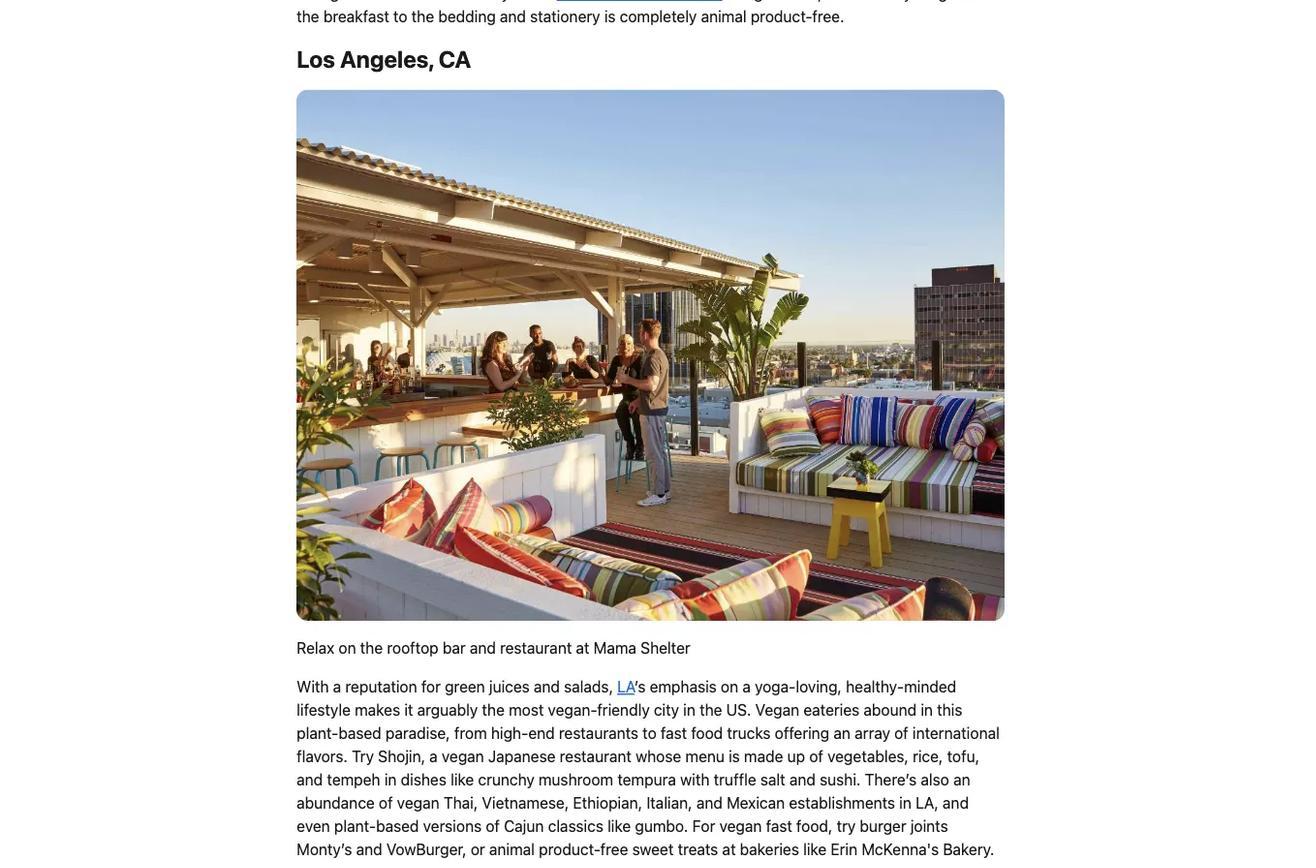 Task type: vqa. For each thing, say whether or not it's contained in the screenshot.
your
no



Task type: locate. For each thing, give the bounding box(es) containing it.
and right bedding
[[500, 7, 526, 25]]

high-
[[491, 725, 529, 743]]

to
[[394, 7, 408, 25], [643, 725, 657, 743]]

's vegan suite, where everything from the breakfast to the bedding and stationery is completely animal product-free.
[[297, 0, 985, 25]]

at right "treats"
[[723, 841, 736, 859]]

1 horizontal spatial fast
[[766, 818, 793, 836]]

1 horizontal spatial 's
[[723, 0, 734, 2]]

a right with
[[333, 678, 341, 696]]

like up thai,
[[451, 771, 474, 789]]

mckenna's
[[862, 841, 939, 859]]

with
[[680, 771, 710, 789]]

animal
[[701, 7, 747, 25], [489, 841, 535, 859]]

plant- down "abundance"
[[334, 818, 376, 836]]

1 vertical spatial at
[[723, 841, 736, 859]]

0 horizontal spatial on
[[339, 639, 356, 658]]

vegetables,
[[828, 748, 909, 766]]

restaurant
[[500, 639, 572, 658], [560, 748, 632, 766]]

like down food, at bottom
[[804, 841, 827, 859]]

an
[[834, 725, 851, 743], [954, 771, 971, 789]]

classics
[[548, 818, 604, 836]]

based up "try" at the left of the page
[[339, 725, 382, 743]]

animal inside 's emphasis on a yoga-loving, healthy-minded lifestyle makes it arguably the most vegan-friendly city in the us. vegan eateries abound in this plant-based paradise, from high-end restaurants to fast food trucks offering an array of international flavors. try shojin, a vegan japanese restaurant whose menu is made up of vegetables, rice, tofu, and tempeh in dishes like crunchy mushroom tempura with truffle salt and sushi. there's also an abundance of vegan thai, vietnamese, ethiopian, italian, and mexican establishments in la, and even plant-based versions of cajun classics like gumbo. for vegan fast food, try burger joints monty's and vowburger, or animal product-free sweet treats at bakeries like erin mckenna's
[[489, 841, 535, 859]]

the up los
[[297, 7, 319, 25]]

in left la,
[[900, 794, 912, 813]]

is right the stationery
[[605, 7, 616, 25]]

from
[[952, 0, 985, 2], [454, 725, 487, 743]]

a up the dishes
[[430, 748, 438, 766]]

and up most
[[534, 678, 560, 696]]

emphasis
[[650, 678, 717, 696]]

1 vertical spatial 's
[[635, 678, 646, 696]]

0 vertical spatial from
[[952, 0, 985, 2]]

from inside 's emphasis on a yoga-loving, healthy-minded lifestyle makes it arguably the most vegan-friendly city in the us. vegan eateries abound in this plant-based paradise, from high-end restaurants to fast food trucks offering an array of international flavors. try shojin, a vegan japanese restaurant whose menu is made up of vegetables, rice, tofu, and tempeh in dishes like crunchy mushroom tempura with truffle salt and sushi. there's also an abundance of vegan thai, vietnamese, ethiopian, italian, and mexican establishments in la, and even plant-based versions of cajun classics like gumbo. for vegan fast food, try burger joints monty's and vowburger, or animal product-free sweet treats at bakeries like erin mckenna's
[[454, 725, 487, 743]]

0 horizontal spatial an
[[834, 725, 851, 743]]

on
[[339, 639, 356, 658], [721, 678, 739, 696]]

at
[[576, 639, 590, 658], [723, 841, 736, 859]]

makes
[[355, 701, 400, 720]]

0 horizontal spatial at
[[576, 639, 590, 658]]

is up truffle
[[729, 748, 740, 766]]

1 vertical spatial product-
[[539, 841, 601, 859]]

1 horizontal spatial to
[[643, 725, 657, 743]]

1 horizontal spatial at
[[723, 841, 736, 859]]

0 vertical spatial restaurant
[[500, 639, 572, 658]]

salt
[[761, 771, 786, 789]]

from right everything
[[952, 0, 985, 2]]

at left mama
[[576, 639, 590, 658]]

fast
[[661, 725, 687, 743], [766, 818, 793, 836]]

at inside 's emphasis on a yoga-loving, healthy-minded lifestyle makes it arguably the most vegan-friendly city in the us. vegan eateries abound in this plant-based paradise, from high-end restaurants to fast food trucks offering an array of international flavors. try shojin, a vegan japanese restaurant whose menu is made up of vegetables, rice, tofu, and tempeh in dishes like crunchy mushroom tempura with truffle salt and sushi. there's also an abundance of vegan thai, vietnamese, ethiopian, italian, and mexican establishments in la, and even plant-based versions of cajun classics like gumbo. for vegan fast food, try burger joints monty's and vowburger, or animal product-free sweet treats at bakeries like erin mckenna's
[[723, 841, 736, 859]]

1 vertical spatial an
[[954, 771, 971, 789]]

0 vertical spatial to
[[394, 7, 408, 25]]

relax
[[297, 639, 335, 658]]

friendly
[[597, 701, 650, 720]]

2 horizontal spatial like
[[804, 841, 827, 859]]

1 horizontal spatial from
[[952, 0, 985, 2]]

for
[[693, 818, 716, 836]]

bedding
[[438, 7, 496, 25]]

0 horizontal spatial like
[[451, 771, 474, 789]]

yoga-
[[755, 678, 796, 696]]

in right city
[[684, 701, 696, 720]]

0 vertical spatial animal
[[701, 7, 747, 25]]

vietnamese,
[[482, 794, 569, 813]]

the
[[297, 7, 319, 25], [412, 7, 434, 25], [360, 639, 383, 658], [482, 701, 505, 720], [700, 701, 723, 720]]

is inside the "'s vegan suite, where everything from the breakfast to the bedding and stationery is completely animal product-free."
[[605, 7, 616, 25]]

an down tofu,
[[954, 771, 971, 789]]

los angeles, ca
[[297, 45, 471, 72]]

in
[[684, 701, 696, 720], [921, 701, 933, 720], [385, 771, 397, 789], [900, 794, 912, 813]]

's up friendly
[[635, 678, 646, 696]]

it
[[404, 701, 413, 720]]

0 vertical spatial fast
[[661, 725, 687, 743]]

in down shojin,
[[385, 771, 397, 789]]

and inside the "'s vegan suite, where everything from the breakfast to the bedding and stationery is completely animal product-free."
[[500, 7, 526, 25]]

up
[[788, 748, 806, 766]]

1 horizontal spatial like
[[608, 818, 631, 836]]

fast up bakeries
[[766, 818, 793, 836]]

restaurant down restaurants
[[560, 748, 632, 766]]

sweet
[[633, 841, 674, 859]]

0 horizontal spatial 's
[[635, 678, 646, 696]]

there's
[[865, 771, 917, 789]]

1 horizontal spatial product-
[[751, 7, 813, 25]]

city
[[654, 701, 679, 720]]

1 vertical spatial from
[[454, 725, 487, 743]]

1 vertical spatial restaurant
[[560, 748, 632, 766]]

's inside the "'s vegan suite, where everything from the breakfast to the bedding and stationery is completely animal product-free."
[[723, 0, 734, 2]]

la
[[618, 678, 635, 696]]

relax on the rooftop bar and restaurant at mama shelter
[[297, 639, 691, 658]]

1 vertical spatial animal
[[489, 841, 535, 859]]

plant-
[[297, 725, 339, 743], [334, 818, 376, 836]]

relax on the rooftop bar and restaurant at mama shelter image
[[297, 90, 1005, 621]]

0 vertical spatial is
[[605, 7, 616, 25]]

vegan down "mexican"
[[720, 818, 762, 836]]

to inside the "'s vegan suite, where everything from the breakfast to the bedding and stationery is completely animal product-free."
[[394, 7, 408, 25]]

1 horizontal spatial is
[[729, 748, 740, 766]]

also
[[921, 771, 950, 789]]

0 vertical spatial on
[[339, 639, 356, 658]]

and
[[500, 7, 526, 25], [470, 639, 496, 658], [534, 678, 560, 696], [297, 771, 323, 789], [790, 771, 816, 789], [697, 794, 723, 813], [943, 794, 969, 813], [356, 841, 382, 859]]

1 horizontal spatial a
[[430, 748, 438, 766]]

based up the vowburger,
[[376, 818, 419, 836]]

everything
[[874, 0, 948, 2]]

in left this
[[921, 701, 933, 720]]

on right relax
[[339, 639, 356, 658]]

's left suite, on the right of page
[[723, 0, 734, 2]]

1 horizontal spatial on
[[721, 678, 739, 696]]

ethiopian,
[[573, 794, 643, 813]]

la link
[[618, 678, 635, 696]]

tempeh
[[327, 771, 381, 789]]

where
[[827, 0, 870, 2]]

vegan left suite, on the right of page
[[738, 0, 780, 2]]

restaurant up juices
[[500, 639, 572, 658]]

1 vertical spatial is
[[729, 748, 740, 766]]

0 horizontal spatial to
[[394, 7, 408, 25]]

1 vertical spatial on
[[721, 678, 739, 696]]

italian,
[[647, 794, 693, 813]]

on up us.
[[721, 678, 739, 696]]

product- down suite, on the right of page
[[751, 7, 813, 25]]

's inside 's emphasis on a yoga-loving, healthy-minded lifestyle makes it arguably the most vegan-friendly city in the us. vegan eateries abound in this plant-based paradise, from high-end restaurants to fast food trucks offering an array of international flavors. try shojin, a vegan japanese restaurant whose menu is made up of vegetables, rice, tofu, and tempeh in dishes like crunchy mushroom tempura with truffle salt and sushi. there's also an abundance of vegan thai, vietnamese, ethiopian, italian, and mexican establishments in la, and even plant-based versions of cajun classics like gumbo. for vegan fast food, try burger joints monty's and vowburger, or animal product-free sweet treats at bakeries like erin mckenna's
[[635, 678, 646, 696]]

's
[[723, 0, 734, 2], [635, 678, 646, 696]]

0 horizontal spatial from
[[454, 725, 487, 743]]

like
[[451, 771, 474, 789], [608, 818, 631, 836], [804, 841, 827, 859]]

us.
[[727, 701, 752, 720]]

2 vertical spatial like
[[804, 841, 827, 859]]

erin
[[831, 841, 858, 859]]

suite,
[[784, 0, 823, 2]]

0 vertical spatial product-
[[751, 7, 813, 25]]

0 vertical spatial plant-
[[297, 725, 339, 743]]

a up us.
[[743, 678, 751, 696]]

an down "eateries"
[[834, 725, 851, 743]]

's for vegan
[[723, 0, 734, 2]]

of down the tempeh
[[379, 794, 393, 813]]

treats
[[678, 841, 719, 859]]

product-
[[751, 7, 813, 25], [539, 841, 601, 859]]

's for emphasis
[[635, 678, 646, 696]]

0 vertical spatial 's
[[723, 0, 734, 2]]

like up free
[[608, 818, 631, 836]]

dishes
[[401, 771, 447, 789]]

product- inside 's emphasis on a yoga-loving, healthy-minded lifestyle makes it arguably the most vegan-friendly city in the us. vegan eateries abound in this plant-based paradise, from high-end restaurants to fast food trucks offering an array of international flavors. try shojin, a vegan japanese restaurant whose menu is made up of vegetables, rice, tofu, and tempeh in dishes like crunchy mushroom tempura with truffle salt and sushi. there's also an abundance of vegan thai, vietnamese, ethiopian, italian, and mexican establishments in la, and even plant-based versions of cajun classics like gumbo. for vegan fast food, try burger joints monty's and vowburger, or animal product-free sweet treats at bakeries like erin mckenna's
[[539, 841, 601, 859]]

shojin,
[[378, 748, 426, 766]]

0 horizontal spatial is
[[605, 7, 616, 25]]

0 horizontal spatial animal
[[489, 841, 535, 859]]

is inside 's emphasis on a yoga-loving, healthy-minded lifestyle makes it arguably the most vegan-friendly city in the us. vegan eateries abound in this plant-based paradise, from high-end restaurants to fast food trucks offering an array of international flavors. try shojin, a vegan japanese restaurant whose menu is made up of vegetables, rice, tofu, and tempeh in dishes like crunchy mushroom tempura with truffle salt and sushi. there's also an abundance of vegan thai, vietnamese, ethiopian, italian, and mexican establishments in la, and even plant-based versions of cajun classics like gumbo. for vegan fast food, try burger joints monty's and vowburger, or animal product-free sweet treats at bakeries like erin mckenna's
[[729, 748, 740, 766]]

animal right completely
[[701, 7, 747, 25]]

rooftop
[[387, 639, 439, 658]]

fast down city
[[661, 725, 687, 743]]

mushroom
[[539, 771, 614, 789]]

a
[[333, 678, 341, 696], [743, 678, 751, 696], [430, 748, 438, 766]]

1 horizontal spatial an
[[954, 771, 971, 789]]

animal down cajun
[[489, 841, 535, 859]]

and right the bar
[[470, 639, 496, 658]]

based
[[339, 725, 382, 743], [376, 818, 419, 836]]

offering
[[775, 725, 830, 743]]

1 horizontal spatial animal
[[701, 7, 747, 25]]

1 vertical spatial to
[[643, 725, 657, 743]]

bakeries
[[740, 841, 800, 859]]

0 horizontal spatial product-
[[539, 841, 601, 859]]

to right breakfast
[[394, 7, 408, 25]]

from down 'arguably'
[[454, 725, 487, 743]]

vegan-
[[548, 701, 597, 720]]

plant- up flavors.
[[297, 725, 339, 743]]

minded
[[904, 678, 957, 696]]

to inside 's emphasis on a yoga-loving, healthy-minded lifestyle makes it arguably the most vegan-friendly city in the us. vegan eateries abound in this plant-based paradise, from high-end restaurants to fast food trucks offering an array of international flavors. try shojin, a vegan japanese restaurant whose menu is made up of vegetables, rice, tofu, and tempeh in dishes like crunchy mushroom tempura with truffle salt and sushi. there's also an abundance of vegan thai, vietnamese, ethiopian, italian, and mexican establishments in la, and even plant-based versions of cajun classics like gumbo. for vegan fast food, try burger joints monty's and vowburger, or animal product-free sweet treats at bakeries like erin mckenna's
[[643, 725, 657, 743]]

to up whose
[[643, 725, 657, 743]]

array
[[855, 725, 891, 743]]

product- down classics
[[539, 841, 601, 859]]



Task type: describe. For each thing, give the bounding box(es) containing it.
vegan up the dishes
[[442, 748, 484, 766]]

and right monty's
[[356, 841, 382, 859]]

vowburger,
[[387, 841, 467, 859]]

shelter
[[641, 639, 691, 658]]

the left bedding
[[412, 7, 434, 25]]

los
[[297, 45, 335, 72]]

salads,
[[564, 678, 614, 696]]

1 vertical spatial plant-
[[334, 818, 376, 836]]

vegan inside the "'s vegan suite, where everything from the breakfast to the bedding and stationery is completely animal product-free."
[[738, 0, 780, 2]]

and right la,
[[943, 794, 969, 813]]

of right the up
[[810, 748, 824, 766]]

lifestyle
[[297, 701, 351, 720]]

try
[[352, 748, 374, 766]]

green
[[445, 678, 485, 696]]

this
[[937, 701, 963, 720]]

with a reputation for green juices and salads, la
[[297, 678, 635, 696]]

try
[[837, 818, 856, 836]]

and up for
[[697, 794, 723, 813]]

joints
[[911, 818, 949, 836]]

menu
[[686, 748, 725, 766]]

arguably
[[417, 701, 478, 720]]

tempura
[[618, 771, 676, 789]]

healthy-
[[846, 678, 904, 696]]

free
[[601, 841, 628, 859]]

the up food
[[700, 701, 723, 720]]

1 vertical spatial like
[[608, 818, 631, 836]]

burger
[[860, 818, 907, 836]]

or
[[471, 841, 485, 859]]

the up reputation
[[360, 639, 383, 658]]

end
[[529, 725, 555, 743]]

completely
[[620, 7, 697, 25]]

tofu,
[[948, 748, 980, 766]]

the down juices
[[482, 701, 505, 720]]

stationery
[[530, 7, 601, 25]]

1 vertical spatial fast
[[766, 818, 793, 836]]

0 vertical spatial at
[[576, 639, 590, 658]]

product- inside the "'s vegan suite, where everything from the breakfast to the bedding and stationery is completely animal product-free."
[[751, 7, 813, 25]]

abundance
[[297, 794, 375, 813]]

0 vertical spatial based
[[339, 725, 382, 743]]

abound
[[864, 701, 917, 720]]

breakfast
[[324, 7, 389, 25]]

rice,
[[913, 748, 943, 766]]

from inside the "'s vegan suite, where everything from the breakfast to the bedding and stationery is completely animal product-free."
[[952, 0, 985, 2]]

monty's
[[297, 841, 352, 859]]

flavors.
[[297, 748, 348, 766]]

crunchy
[[478, 771, 535, 789]]

even
[[297, 818, 330, 836]]

made
[[744, 748, 784, 766]]

gumbo.
[[635, 818, 689, 836]]

vegan
[[756, 701, 800, 720]]

versions
[[423, 818, 482, 836]]

restaurants
[[559, 725, 639, 743]]

0 vertical spatial an
[[834, 725, 851, 743]]

bar
[[443, 639, 466, 658]]

free.
[[813, 7, 845, 25]]

sushi.
[[820, 771, 861, 789]]

0 vertical spatial like
[[451, 771, 474, 789]]

trucks
[[727, 725, 771, 743]]

truffle
[[714, 771, 757, 789]]

loving,
[[796, 678, 842, 696]]

most
[[509, 701, 544, 720]]

for
[[421, 678, 441, 696]]

juices
[[489, 678, 530, 696]]

0 horizontal spatial a
[[333, 678, 341, 696]]

1 vertical spatial based
[[376, 818, 419, 836]]

food,
[[797, 818, 833, 836]]

food
[[691, 725, 723, 743]]

and down the up
[[790, 771, 816, 789]]

international
[[913, 725, 1000, 743]]

and down flavors.
[[297, 771, 323, 789]]

reputation
[[346, 678, 417, 696]]

eateries
[[804, 701, 860, 720]]

animal inside the "'s vegan suite, where everything from the breakfast to the bedding and stationery is completely animal product-free."
[[701, 7, 747, 25]]

0 horizontal spatial fast
[[661, 725, 687, 743]]

mama
[[594, 639, 637, 658]]

restaurant inside 's emphasis on a yoga-loving, healthy-minded lifestyle makes it arguably the most vegan-friendly city in the us. vegan eateries abound in this plant-based paradise, from high-end restaurants to fast food trucks offering an array of international flavors. try shojin, a vegan japanese restaurant whose menu is made up of vegetables, rice, tofu, and tempeh in dishes like crunchy mushroom tempura with truffle salt and sushi. there's also an abundance of vegan thai, vietnamese, ethiopian, italian, and mexican establishments in la, and even plant-based versions of cajun classics like gumbo. for vegan fast food, try burger joints monty's and vowburger, or animal product-free sweet treats at bakeries like erin mckenna's
[[560, 748, 632, 766]]

thai,
[[444, 794, 478, 813]]

la,
[[916, 794, 939, 813]]

of down abound
[[895, 725, 909, 743]]

ca
[[439, 45, 471, 72]]

vegan down the dishes
[[397, 794, 440, 813]]

on inside 's emphasis on a yoga-loving, healthy-minded lifestyle makes it arguably the most vegan-friendly city in the us. vegan eateries abound in this plant-based paradise, from high-end restaurants to fast food trucks offering an array of international flavors. try shojin, a vegan japanese restaurant whose menu is made up of vegetables, rice, tofu, and tempeh in dishes like crunchy mushroom tempura with truffle salt and sushi. there's also an abundance of vegan thai, vietnamese, ethiopian, italian, and mexican establishments in la, and even plant-based versions of cajun classics like gumbo. for vegan fast food, try burger joints monty's and vowburger, or animal product-free sweet treats at bakeries like erin mckenna's
[[721, 678, 739, 696]]

's emphasis on a yoga-loving, healthy-minded lifestyle makes it arguably the most vegan-friendly city in the us. vegan eateries abound in this plant-based paradise, from high-end restaurants to fast food trucks offering an array of international flavors. try shojin, a vegan japanese restaurant whose menu is made up of vegetables, rice, tofu, and tempeh in dishes like crunchy mushroom tempura with truffle salt and sushi. there's also an abundance of vegan thai, vietnamese, ethiopian, italian, and mexican establishments in la, and even plant-based versions of cajun classics like gumbo. for vegan fast food, try burger joints monty's and vowburger, or animal product-free sweet treats at bakeries like erin mckenna's 
[[297, 678, 1000, 861]]

mexican
[[727, 794, 785, 813]]

of left cajun
[[486, 818, 500, 836]]

with
[[297, 678, 329, 696]]

establishments
[[789, 794, 896, 813]]

2 horizontal spatial a
[[743, 678, 751, 696]]

angeles,
[[340, 45, 434, 72]]

japanese
[[488, 748, 556, 766]]

paradise,
[[386, 725, 450, 743]]

whose
[[636, 748, 682, 766]]



